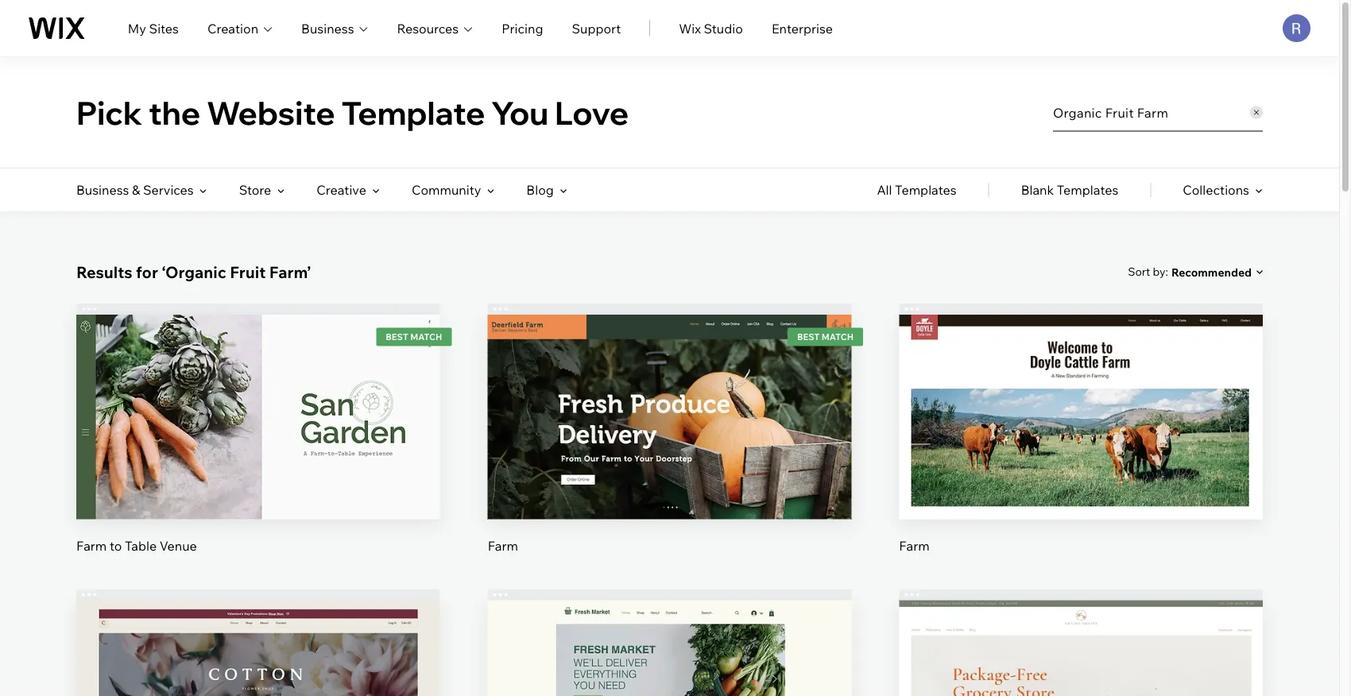 Task type: vqa. For each thing, say whether or not it's contained in the screenshot.
&
yes



Task type: locate. For each thing, give the bounding box(es) containing it.
website templates - grocery store image
[[899, 601, 1263, 696]]

Search search field
[[1053, 93, 1263, 132]]

0 horizontal spatial farm
[[76, 538, 107, 554]]

business for business & services
[[76, 182, 129, 198]]

1 horizontal spatial templates
[[1057, 182, 1119, 198]]

website templates - farm image
[[488, 315, 852, 519], [899, 315, 1263, 519]]

templates
[[895, 182, 957, 198], [1057, 182, 1119, 198]]

templates for blank templates
[[1057, 182, 1119, 198]]

resources button
[[397, 19, 473, 38]]

0 horizontal spatial farm group
[[488, 304, 852, 554]]

edit button for the website templates - flower shop image
[[220, 660, 296, 696]]

2 horizontal spatial view button
[[1043, 428, 1119, 466]]

website templates - farm image for the view popup button related to first farm group from the right
[[899, 315, 1263, 519]]

categories by subject element
[[76, 169, 567, 211]]

website templates - farm image for the view popup button corresponding to 1st farm group from the left
[[488, 315, 852, 519]]

love
[[555, 92, 629, 133]]

&
[[132, 182, 140, 198]]

2 website templates - farm image from the left
[[899, 315, 1263, 519]]

website templates - online grocery store image
[[488, 601, 852, 696]]

1 website templates - farm image from the left
[[488, 315, 852, 519]]

blank
[[1021, 182, 1054, 198]]

business & services
[[76, 182, 194, 198]]

2 farm group from the left
[[899, 304, 1263, 554]]

1 horizontal spatial farm
[[488, 538, 518, 554]]

3 farm from the left
[[899, 538, 930, 554]]

website
[[207, 92, 335, 133]]

templates right all
[[895, 182, 957, 198]]

farm group
[[488, 304, 852, 554], [899, 304, 1263, 554]]

1 farm group from the left
[[488, 304, 852, 554]]

edit button for the website templates - grocery store image
[[1043, 660, 1119, 696]]

business inside categories by subject element
[[76, 182, 129, 198]]

None search field
[[1053, 93, 1263, 132]]

edit for 'website templates - farm to table venue' image
[[246, 385, 270, 401]]

1 vertical spatial business
[[76, 182, 129, 198]]

view button
[[220, 428, 296, 466], [632, 428, 708, 466], [1043, 428, 1119, 466]]

1 horizontal spatial view
[[655, 439, 684, 455]]

0 horizontal spatial business
[[76, 182, 129, 198]]

edit
[[246, 385, 270, 401], [658, 385, 682, 401], [1069, 385, 1093, 401], [246, 671, 270, 687], [658, 671, 682, 687], [1069, 671, 1093, 687]]

0 horizontal spatial view button
[[220, 428, 296, 466]]

templates right blank
[[1057, 182, 1119, 198]]

0 vertical spatial business
[[301, 20, 354, 36]]

3 view button from the left
[[1043, 428, 1119, 466]]

2 templates from the left
[[1057, 182, 1119, 198]]

edit inside farm to table venue group
[[246, 385, 270, 401]]

view button inside farm to table venue group
[[220, 428, 296, 466]]

farm
[[76, 538, 107, 554], [488, 538, 518, 554], [899, 538, 930, 554]]

0 horizontal spatial templates
[[895, 182, 957, 198]]

edit button for website templates - online grocery store image at the bottom
[[632, 660, 708, 696]]

1 horizontal spatial view button
[[632, 428, 708, 466]]

blog
[[527, 182, 554, 198]]

enterprise link
[[772, 19, 833, 38]]

1 horizontal spatial farm group
[[899, 304, 1263, 554]]

edit button inside farm to table venue group
[[220, 374, 296, 412]]

templates for all templates
[[895, 182, 957, 198]]

view
[[244, 439, 273, 455], [655, 439, 684, 455], [1067, 439, 1096, 455]]

2 horizontal spatial farm
[[899, 538, 930, 554]]

1 view button from the left
[[220, 428, 296, 466]]

0 horizontal spatial website templates - farm image
[[488, 315, 852, 519]]

blank templates link
[[1021, 169, 1119, 211]]

'organic
[[162, 262, 226, 282]]

pick the website template you love
[[76, 92, 629, 133]]

2 view button from the left
[[632, 428, 708, 466]]

edit for website templates - online grocery store image at the bottom
[[658, 671, 682, 687]]

enterprise
[[772, 20, 833, 36]]

1 templates from the left
[[895, 182, 957, 198]]

1 horizontal spatial website templates - farm image
[[899, 315, 1263, 519]]

farm to table venue
[[76, 538, 197, 554]]

2 view from the left
[[655, 439, 684, 455]]

0 horizontal spatial view
[[244, 439, 273, 455]]

business inside dropdown button
[[301, 20, 354, 36]]

template
[[341, 92, 485, 133]]

2 horizontal spatial view
[[1067, 439, 1096, 455]]

you
[[492, 92, 549, 133]]

edit button
[[220, 374, 296, 412], [632, 374, 708, 412], [1043, 374, 1119, 412], [220, 660, 296, 696], [632, 660, 708, 696], [1043, 660, 1119, 696]]

support link
[[572, 19, 621, 38]]

business
[[301, 20, 354, 36], [76, 182, 129, 198]]

business for business
[[301, 20, 354, 36]]

1 view from the left
[[244, 439, 273, 455]]

website templates - farm to table venue image
[[76, 315, 440, 519]]

1 farm from the left
[[76, 538, 107, 554]]

venue
[[160, 538, 197, 554]]

1 horizontal spatial business
[[301, 20, 354, 36]]

studio
[[704, 20, 743, 36]]



Task type: describe. For each thing, give the bounding box(es) containing it.
3 view from the left
[[1067, 439, 1096, 455]]

fruit
[[230, 262, 266, 282]]

reset image
[[1250, 106, 1263, 119]]

results
[[76, 262, 132, 282]]

blank templates
[[1021, 182, 1119, 198]]

creative
[[317, 182, 366, 198]]

my sites link
[[128, 19, 179, 38]]

community
[[412, 182, 481, 198]]

results for 'organic fruit farm'
[[76, 262, 311, 282]]

services
[[143, 182, 194, 198]]

wix
[[679, 20, 701, 36]]

generic categories element
[[877, 169, 1263, 211]]

profile image image
[[1283, 14, 1311, 42]]

farm inside group
[[76, 538, 107, 554]]

the
[[149, 92, 200, 133]]

to
[[110, 538, 122, 554]]

view inside farm to table venue group
[[244, 439, 273, 455]]

support
[[572, 20, 621, 36]]

pricing link
[[502, 19, 543, 38]]

by:
[[1153, 265, 1169, 279]]

wix studio link
[[679, 19, 743, 38]]

all templates
[[877, 182, 957, 198]]

all templates link
[[877, 169, 957, 211]]

resources
[[397, 20, 459, 36]]

table
[[125, 538, 157, 554]]

pricing
[[502, 20, 543, 36]]

store
[[239, 182, 271, 198]]

view button for first farm group from the right
[[1043, 428, 1119, 466]]

wix studio
[[679, 20, 743, 36]]

farm'
[[269, 262, 311, 282]]

my
[[128, 20, 146, 36]]

sites
[[149, 20, 179, 36]]

farm to table venue group
[[76, 304, 440, 554]]

view button for farm to table venue group
[[220, 428, 296, 466]]

edit for the website templates - flower shop image
[[246, 671, 270, 687]]

recommended
[[1172, 265, 1252, 279]]

creation button
[[207, 19, 273, 38]]

2 farm from the left
[[488, 538, 518, 554]]

my sites
[[128, 20, 179, 36]]

all
[[877, 182, 892, 198]]

website templates - flower shop image
[[76, 601, 440, 696]]

sort
[[1128, 265, 1151, 279]]

pick
[[76, 92, 142, 133]]

sort by:
[[1128, 265, 1169, 279]]

edit button for 'website templates - farm to table venue' image
[[220, 374, 296, 412]]

edit for the website templates - grocery store image
[[1069, 671, 1093, 687]]

view button for 1st farm group from the left
[[632, 428, 708, 466]]

for
[[136, 262, 158, 282]]

categories. use the left and right arrow keys to navigate the menu element
[[0, 169, 1340, 211]]

business button
[[301, 19, 368, 38]]

creation
[[207, 20, 258, 36]]

collections
[[1183, 182, 1250, 198]]



